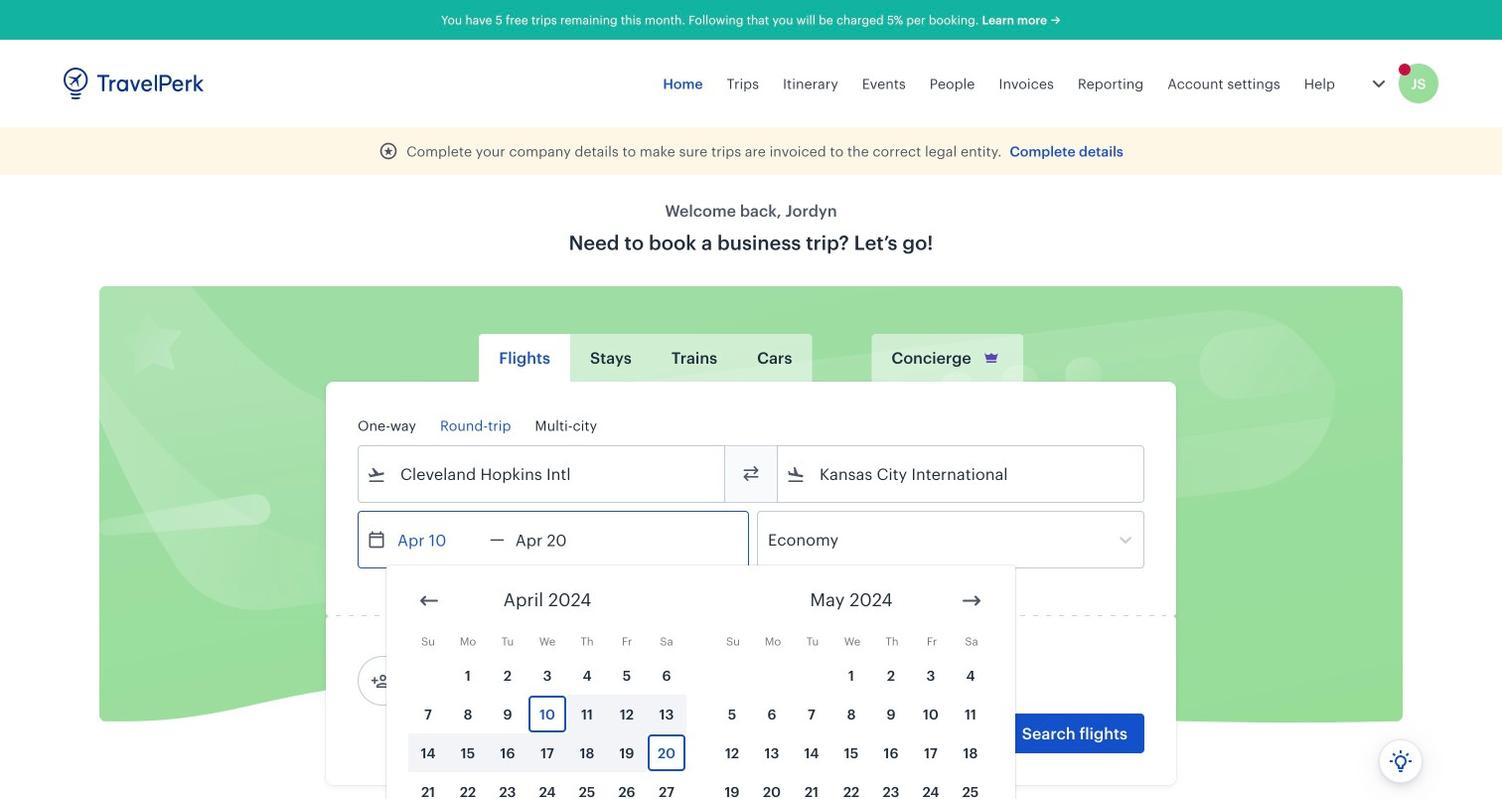 Task type: describe. For each thing, give the bounding box(es) containing it.
Depart text field
[[387, 512, 490, 568]]

calendar application
[[387, 566, 1503, 799]]

move forward to switch to the next month. image
[[960, 589, 984, 613]]

From search field
[[387, 458, 699, 490]]

To search field
[[806, 458, 1118, 490]]



Task type: locate. For each thing, give the bounding box(es) containing it.
Add first traveler search field
[[391, 665, 597, 697]]

move backward to switch to the previous month. image
[[417, 589, 441, 613]]

Return text field
[[505, 512, 608, 568]]



